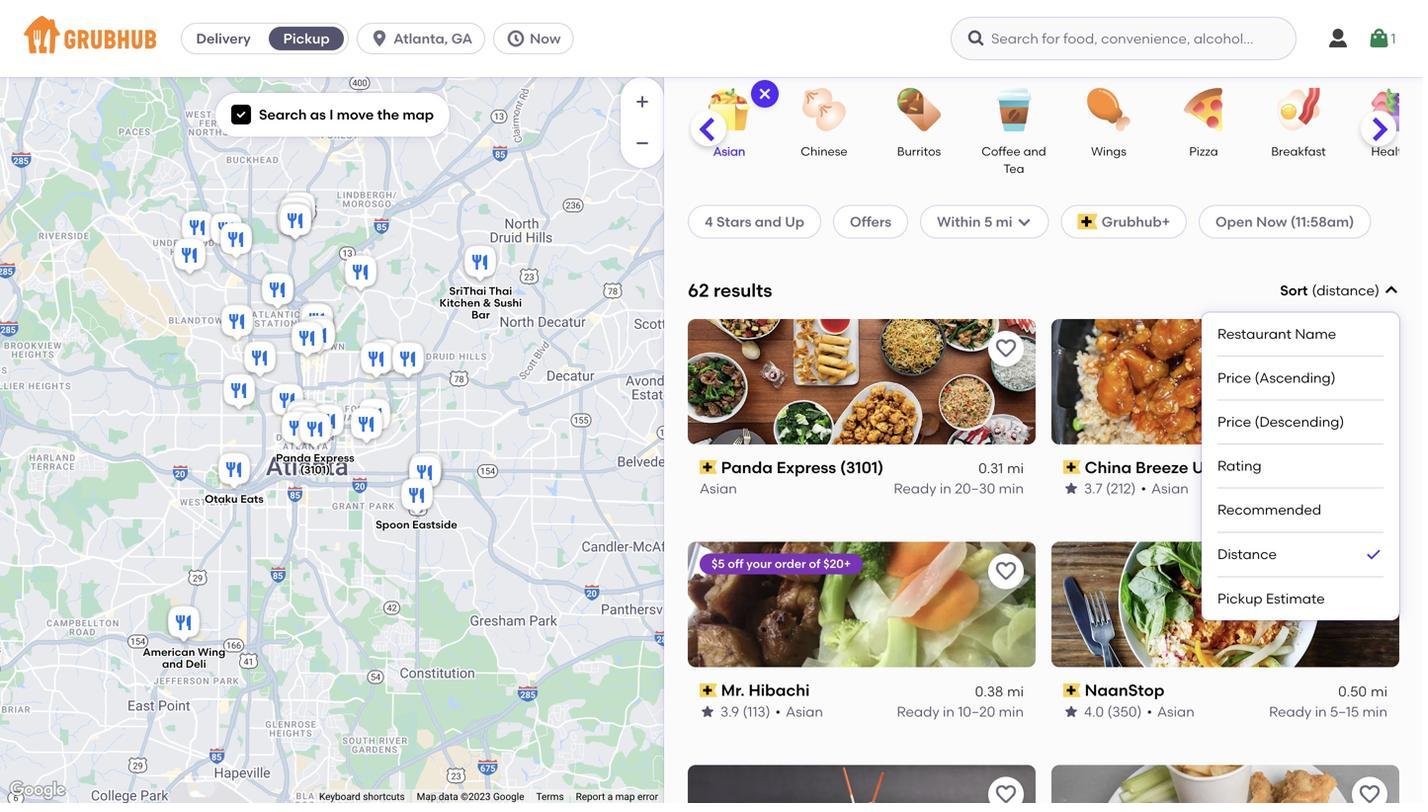 Task type: locate. For each thing, give the bounding box(es) containing it.
)
[[1375, 282, 1380, 299]]

benihana atlanta image
[[276, 201, 315, 245]]

svg image inside now button
[[506, 29, 526, 48]]

ready in 10–20 min for (113)
[[897, 703, 1024, 720]]

mi right 0.31
[[1007, 460, 1024, 477]]

ready in 10–20 min down 0.38
[[897, 703, 1024, 720]]

star icon image for mr. hibachi
[[700, 704, 715, 720]]

1 button
[[1367, 21, 1396, 56]]

naanstop
[[1085, 681, 1165, 700]]

eats
[[240, 493, 264, 506]]

1 horizontal spatial pickup
[[1218, 590, 1263, 607]]

0.31
[[978, 460, 1003, 477]]

(
[[1312, 282, 1317, 299]]

None field
[[1202, 281, 1399, 621]]

5
[[984, 213, 992, 230]]

• for mr. hibachi
[[775, 703, 781, 720]]

save this restaurant button for panda express (3101) logo
[[988, 331, 1024, 366]]

american
[[143, 646, 195, 659]]

hibachi ko atlanta image
[[274, 200, 313, 244]]

lucky china 8 image
[[219, 371, 259, 415]]

0 vertical spatial ready in 10–20 min
[[1260, 480, 1388, 497]]

subscription pass image left mr.
[[700, 684, 717, 698]]

svg image right the 'ga'
[[506, 29, 526, 48]]

0 horizontal spatial and
[[162, 658, 183, 671]]

pizza image
[[1169, 88, 1238, 131]]

0 horizontal spatial map
[[403, 106, 434, 123]]

1 horizontal spatial ready in 10–20 min
[[1260, 480, 1388, 497]]

plus icon image
[[632, 92, 652, 112]]

star icon image left 4.0
[[1063, 704, 1079, 720]]

map
[[417, 791, 436, 803]]

wing
[[198, 646, 225, 659]]

atlanta, ga button
[[357, 23, 493, 54]]

makimono image
[[355, 396, 394, 439]]

subscription pass image
[[1063, 461, 1081, 474], [700, 684, 717, 698], [1063, 684, 1081, 698]]

1 save this restaurant image from the top
[[1358, 337, 1382, 361]]

subscription pass image for china
[[1063, 461, 1081, 474]]

grubhub plus flag logo image
[[1078, 214, 1098, 230]]

panda down mr. hibachi icon
[[276, 452, 311, 465]]

asian right (350)
[[1157, 703, 1195, 720]]

10–20 up "checkout"
[[1322, 480, 1359, 497]]

asian down asian image
[[713, 144, 745, 159]]

price up rating
[[1218, 414, 1251, 430]]

3.7 (212)
[[1084, 480, 1136, 497]]

express up of
[[777, 458, 836, 477]]

mr. hibachi logo image
[[688, 542, 1036, 668]]

svg image right 5
[[1017, 214, 1032, 230]]

pickup inside list box
[[1218, 590, 1263, 607]]

save this restaurant button for kwan's deli and korean kitchen logo
[[1352, 777, 1388, 803]]

1 vertical spatial pickup
[[1218, 590, 1263, 607]]

okiboru image
[[280, 189, 319, 233]]

panda express (3101)
[[276, 452, 354, 477], [721, 458, 884, 477]]

wagamama image
[[217, 302, 257, 345]]

now right the 'ga'
[[530, 30, 561, 47]]

ready in 10–20 min for (212)
[[1260, 480, 1388, 497]]

price for price (descending)
[[1218, 414, 1251, 430]]

1 horizontal spatial and
[[755, 213, 782, 230]]

asian down subscription pass icon
[[700, 480, 737, 497]]

0 horizontal spatial now
[[530, 30, 561, 47]]

atlanta,
[[393, 30, 448, 47]]

pickup
[[283, 30, 330, 47], [1218, 590, 1263, 607]]

in for naanstop
[[1315, 703, 1327, 720]]

panda express (3101) image
[[295, 410, 335, 453]]

1 vertical spatial save this restaurant image
[[1358, 560, 1382, 584]]

ready in 10–20 min
[[1260, 480, 1388, 497], [897, 703, 1024, 720]]

kwan's deli and korean kitchen logo image
[[1052, 765, 1399, 803]]

0.38 mi
[[975, 683, 1024, 700]]

3.7
[[1084, 480, 1102, 497]]

price down restaurant
[[1218, 370, 1251, 386]]

0 vertical spatial and
[[1023, 144, 1046, 159]]

your
[[746, 557, 772, 571]]

svg image left 'search'
[[235, 109, 247, 121]]

min
[[999, 480, 1024, 497], [1362, 480, 1388, 497], [999, 703, 1024, 720], [1362, 703, 1388, 720]]

ready left the 20–30
[[894, 480, 936, 497]]

1
[[1391, 30, 1396, 47]]

panda right subscription pass icon
[[721, 458, 773, 477]]

ready left the 5–15
[[1269, 703, 1312, 720]]

save this restaurant button for the "naanstop logo"
[[1352, 554, 1388, 590]]

• asian right (350)
[[1147, 703, 1195, 720]]

deli
[[186, 658, 206, 671]]

2 price from the top
[[1218, 414, 1251, 430]]

ready for mr. hibachi
[[897, 703, 939, 720]]

terms link
[[536, 791, 564, 803]]

0 vertical spatial price
[[1218, 370, 1251, 386]]

svg image up "healthy" image
[[1367, 27, 1391, 50]]

save this restaurant button for china breeze underground logo
[[1352, 331, 1388, 366]]

sushi
[[494, 297, 522, 310]]

0 vertical spatial save this restaurant image
[[1358, 337, 1382, 361]]

0 horizontal spatial express
[[314, 452, 354, 465]]

spoon eastside
[[376, 518, 457, 531]]

map region
[[0, 45, 850, 803]]

ready in 10–20 min up recommended
[[1260, 480, 1388, 497]]

jinya ramen bar image
[[388, 339, 428, 383]]

new dragon image
[[178, 208, 217, 252]]

underground
[[1192, 458, 1296, 477]]

keyboard
[[319, 791, 360, 803]]

svg image inside field
[[1384, 283, 1399, 299]]

list box
[[1218, 313, 1384, 621]]

min for naanstop
[[1362, 703, 1388, 720]]

offers
[[850, 213, 892, 230]]

panda inside 'panda express (3101)'
[[276, 452, 311, 465]]

in for mr. hibachi
[[943, 703, 955, 720]]

• down "hibachi"
[[775, 703, 781, 720]]

in for panda express (3101)
[[940, 480, 952, 497]]

panda express (3101) right subscription pass icon
[[721, 458, 884, 477]]

svg image right )
[[1384, 283, 1399, 299]]

4 stars and up
[[705, 213, 804, 230]]

• for naanstop
[[1147, 703, 1152, 720]]

svg image
[[1326, 27, 1350, 50], [1367, 27, 1391, 50], [370, 29, 389, 48], [1017, 214, 1032, 230]]

and inside "american wing and deli"
[[162, 658, 183, 671]]

(descending)
[[1255, 414, 1344, 430]]

1 horizontal spatial now
[[1256, 213, 1287, 230]]

subscription pass image inside the china breeze underground link
[[1063, 461, 1081, 474]]

svg image inside atlanta, ga button
[[370, 29, 389, 48]]

srithai thai kitchen & sushi bar
[[439, 285, 522, 322]]

map right the
[[403, 106, 434, 123]]

svg image left the atlanta,
[[370, 29, 389, 48]]

as
[[310, 106, 326, 123]]

0 horizontal spatial pickup
[[283, 30, 330, 47]]

panda express (3101) down mr. hibachi icon
[[276, 452, 354, 477]]

healthy image
[[1359, 88, 1423, 131]]

burritos
[[897, 144, 941, 159]]

(3101)
[[840, 458, 884, 477], [300, 464, 330, 477]]

0 vertical spatial pickup
[[283, 30, 330, 47]]

0 horizontal spatial panda express (3101)
[[276, 452, 354, 477]]

pickup down the distance
[[1218, 590, 1263, 607]]

min down the 0.38 mi
[[999, 703, 1024, 720]]

china breeze underground logo image
[[1052, 319, 1399, 445]]

asian for 4.0 (350)
[[1157, 703, 1195, 720]]

subscription pass image left 'china'
[[1063, 461, 1081, 474]]

0 vertical spatial now
[[530, 30, 561, 47]]

satto thai and sushi image
[[240, 338, 280, 382]]

(ascending)
[[1255, 370, 1336, 386]]

pickup button
[[265, 23, 348, 54]]

express
[[314, 452, 354, 465], [777, 458, 836, 477]]

10–20 down 0.38
[[958, 703, 995, 720]]

0 horizontal spatial (3101)
[[300, 464, 330, 477]]

map data ©2023 google
[[417, 791, 524, 803]]

2 horizontal spatial and
[[1023, 144, 1046, 159]]

(3101) down panda express (3101) icon on the bottom of page
[[300, 464, 330, 477]]

teriyaki madness image
[[216, 220, 256, 263]]

2 vertical spatial and
[[162, 658, 183, 671]]

0 vertical spatial map
[[403, 106, 434, 123]]

and
[[1023, 144, 1046, 159], [755, 213, 782, 230], [162, 658, 183, 671]]

planet bombay indian cuisine image
[[347, 405, 386, 448]]

within 5 mi
[[937, 213, 1013, 230]]

and for 4 stars and up
[[755, 213, 782, 230]]

order
[[775, 557, 806, 571]]

keyboard shortcuts button
[[319, 790, 405, 803]]

china breeze underground image
[[278, 409, 317, 452]]

ready up recommended
[[1260, 480, 1303, 497]]

min down 0.50 mi
[[1362, 703, 1388, 720]]

1 horizontal spatial 10–20
[[1322, 480, 1359, 497]]

burritos image
[[884, 88, 954, 131]]

mi right 5
[[996, 213, 1013, 230]]

bar
[[471, 308, 490, 322]]

save this restaurant button
[[988, 331, 1024, 366], [1352, 331, 1388, 366], [988, 554, 1024, 590], [1352, 554, 1388, 590], [988, 777, 1024, 803], [1352, 777, 1388, 803]]

and left "up"
[[755, 213, 782, 230]]

in
[[940, 480, 952, 497], [1306, 480, 1318, 497], [943, 703, 955, 720], [1315, 703, 1327, 720]]

1 horizontal spatial map
[[615, 791, 635, 803]]

1 vertical spatial 10–20
[[958, 703, 995, 720]]

1 vertical spatial and
[[755, 213, 782, 230]]

save this restaurant image for 10–20
[[1358, 337, 1382, 361]]

asian
[[713, 144, 745, 159], [700, 480, 737, 497], [1151, 480, 1189, 497], [786, 703, 823, 720], [1157, 703, 1195, 720]]

save this restaurant image
[[994, 337, 1018, 361], [994, 560, 1018, 584], [994, 783, 1018, 803], [1358, 783, 1382, 803]]

express down anh's kitchen downtown icon
[[314, 452, 354, 465]]

62
[[688, 280, 709, 302]]

4
[[705, 213, 713, 230]]

star icon image left "3.9"
[[700, 704, 715, 720]]

report a map error link
[[576, 791, 658, 803]]

silverlake ramen image
[[297, 301, 337, 344]]

east wave asian fusion image
[[284, 397, 323, 440]]

proceed
[[1182, 541, 1239, 558]]

distance
[[1218, 546, 1277, 563]]

1 vertical spatial ready in 10–20 min
[[897, 703, 1024, 720]]

check icon image
[[1364, 545, 1384, 565]]

0 horizontal spatial ready in 10–20 min
[[897, 703, 1024, 720]]

pickup up as
[[283, 30, 330, 47]]

1 horizontal spatial (3101)
[[840, 458, 884, 477]]

• asian down "hibachi"
[[775, 703, 823, 720]]

mi right 0.50
[[1371, 683, 1388, 700]]

(3101) down panda express (3101) logo
[[840, 458, 884, 477]]

kitchen
[[439, 297, 480, 310]]

shortcuts
[[363, 791, 405, 803]]

asian down breeze
[[1151, 480, 1189, 497]]

10–20 for (113)
[[958, 703, 995, 720]]

main navigation navigation
[[0, 0, 1423, 77]]

mi right 0.38
[[1007, 683, 1024, 700]]

$5 off your order of $20+
[[712, 557, 851, 571]]

srithai thai kitchen & sushi bar image
[[461, 243, 500, 286]]

spoon eastside image
[[397, 476, 437, 519]]

map
[[403, 106, 434, 123], [615, 791, 635, 803]]

east wave asian fusion logo image
[[688, 765, 1036, 803]]

1 price from the top
[[1218, 370, 1251, 386]]

0 horizontal spatial panda
[[276, 452, 311, 465]]

china
[[1085, 458, 1132, 477]]

report
[[576, 791, 605, 803]]

1 vertical spatial price
[[1218, 414, 1251, 430]]

svg image up coffee and tea image
[[967, 29, 986, 48]]

pickup inside button
[[283, 30, 330, 47]]

rating
[[1218, 458, 1262, 474]]

0 horizontal spatial 10–20
[[958, 703, 995, 720]]

price (descending)
[[1218, 414, 1344, 430]]

flying fish sushi & robata grill image
[[170, 236, 210, 279]]

map right a
[[615, 791, 635, 803]]

min down 0.31 mi
[[999, 480, 1024, 497]]

• right (350)
[[1147, 703, 1152, 720]]

restaurant
[[1218, 325, 1292, 342]]

0 vertical spatial 10–20
[[1322, 480, 1359, 497]]

mukja korean fried chicken image
[[298, 313, 338, 356]]

breakfast image
[[1264, 88, 1333, 131]]

restaurant name
[[1218, 325, 1336, 342]]

now right open at top right
[[1256, 213, 1287, 230]]

(350)
[[1107, 703, 1142, 720]]

and up tea
[[1023, 144, 1046, 159]]

panda
[[276, 452, 311, 465], [721, 458, 773, 477]]

ready up east wave asian fusion logo
[[897, 703, 939, 720]]

and left deli at the bottom of page
[[162, 658, 183, 671]]

search as i move the map
[[259, 106, 434, 123]]

star icon image for naanstop
[[1063, 704, 1079, 720]]

coffee and tea
[[982, 144, 1046, 176]]

svg image
[[506, 29, 526, 48], [967, 29, 986, 48], [757, 86, 773, 102], [235, 109, 247, 121], [1384, 283, 1399, 299]]

2 save this restaurant image from the top
[[1358, 560, 1382, 584]]

save this restaurant image
[[1358, 337, 1382, 361], [1358, 560, 1382, 584]]

4.0 (350)
[[1084, 703, 1142, 720]]

asian down "hibachi"
[[786, 703, 823, 720]]

star icon image
[[1063, 481, 1079, 497], [700, 704, 715, 720], [1063, 704, 1079, 720]]



Task type: describe. For each thing, give the bounding box(es) containing it.
atlanta, ga
[[393, 30, 473, 47]]

ready for panda express (3101)
[[894, 480, 936, 497]]

price (ascending)
[[1218, 370, 1336, 386]]

american wing and deli image
[[164, 603, 204, 647]]

move
[[337, 106, 374, 123]]

$5
[[712, 557, 725, 571]]

china breeze underground link
[[1063, 456, 1388, 479]]

price for price (ascending)
[[1218, 370, 1251, 386]]

naanstop logo image
[[1052, 542, 1399, 668]]

save this restaurant image for 5–15
[[1358, 560, 1382, 584]]

american wing and deli
[[143, 646, 225, 671]]

china dragon image
[[365, 337, 404, 380]]

coffee and tea image
[[979, 88, 1049, 131]]

healthy
[[1371, 144, 1416, 159]]

star icon image left the 3.7
[[1063, 481, 1079, 497]]

chin chin 2 image
[[357, 339, 396, 383]]

save this restaurant image for east wave asian fusion logo
[[994, 783, 1018, 803]]

min for mr. hibachi
[[999, 703, 1024, 720]]

grubhub+
[[1102, 213, 1170, 230]]

svg image inside 1 'button'
[[1367, 27, 1391, 50]]

ready in 20–30 min
[[894, 480, 1024, 497]]

chinese image
[[790, 88, 859, 131]]

breeze
[[1136, 458, 1188, 477]]

keyboard shortcuts
[[319, 791, 405, 803]]

(212)
[[1106, 480, 1136, 497]]

list box containing restaurant name
[[1218, 313, 1384, 621]]

thai
[[489, 285, 512, 298]]

pickup for pickup
[[283, 30, 330, 47]]

panda express (3101) logo image
[[688, 319, 1036, 445]]

ready in 5–15 min
[[1269, 703, 1388, 720]]

now button
[[493, 23, 582, 54]]

svg image left chinese image
[[757, 86, 773, 102]]

proceed to checkout button
[[1121, 532, 1386, 567]]

coffee
[[982, 144, 1021, 159]]

mi for mr. hibachi
[[1007, 683, 1024, 700]]

now inside button
[[530, 30, 561, 47]]

mi for panda express (3101)
[[1007, 460, 1024, 477]]

62 results
[[688, 280, 772, 302]]

(3101) inside map region
[[300, 464, 330, 477]]

spoon
[[376, 518, 410, 531]]

mi for naanstop
[[1371, 683, 1388, 700]]

none field containing sort
[[1202, 281, 1399, 621]]

min for panda express (3101)
[[999, 480, 1024, 497]]

breakfast
[[1271, 144, 1326, 159]]

naanstop image
[[283, 399, 322, 442]]

delivery button
[[182, 23, 265, 54]]

(113)
[[743, 703, 770, 720]]

otaku
[[205, 493, 238, 506]]

mr.
[[721, 681, 745, 700]]

and inside coffee and tea
[[1023, 144, 1046, 159]]

ga
[[451, 30, 473, 47]]

results
[[714, 280, 772, 302]]

save this restaurant image for panda express (3101) logo
[[994, 337, 1018, 361]]

the
[[377, 106, 399, 123]]

$20+
[[823, 557, 851, 571]]

4.0
[[1084, 703, 1104, 720]]

sort
[[1280, 282, 1308, 299]]

a
[[608, 791, 613, 803]]

estimate
[[1266, 590, 1325, 607]]

sri thai kitchen & sushi bar image
[[258, 270, 297, 314]]

pickup for pickup estimate
[[1218, 590, 1263, 607]]

express inside map region
[[314, 452, 354, 465]]

hibachi
[[749, 681, 810, 700]]

save this restaurant image for kwan's deli and korean kitchen logo
[[1358, 783, 1382, 803]]

min up "check icon"
[[1362, 480, 1388, 497]]

eastside
[[412, 518, 457, 531]]

yoi yoi japanese steakhouse & sushi image
[[207, 210, 246, 253]]

pizza
[[1189, 144, 1218, 159]]

srithai
[[449, 285, 486, 298]]

• asian for mr. hibachi
[[775, 703, 823, 720]]

recommended
[[1218, 502, 1321, 519]]

0.38
[[975, 683, 1003, 700]]

wings
[[1091, 144, 1126, 159]]

pickup estimate
[[1218, 590, 1325, 607]]

minus icon image
[[632, 133, 652, 153]]

subscription pass image
[[700, 461, 717, 474]]

open now (11:58am)
[[1216, 213, 1354, 230]]

asian for 3.7 (212)
[[1151, 480, 1189, 497]]

5–15
[[1330, 703, 1359, 720]]

asian image
[[695, 88, 764, 131]]

lifting noodles ramen image
[[406, 450, 446, 494]]

1 vertical spatial now
[[1256, 213, 1287, 230]]

otaku eats image
[[214, 450, 254, 494]]

data
[[439, 791, 458, 803]]

1 horizontal spatial express
[[777, 458, 836, 477]]

3.9 (113)
[[720, 703, 770, 720]]

up
[[785, 213, 804, 230]]

mr. hibachi
[[721, 681, 810, 700]]

asian for 3.9 (113)
[[786, 703, 823, 720]]

tea
[[1004, 161, 1024, 176]]

0.50 mi
[[1338, 683, 1388, 700]]

i
[[329, 106, 333, 123]]

3.9
[[720, 703, 739, 720]]

delivery
[[196, 30, 251, 47]]

20–30
[[955, 480, 995, 497]]

nova sushi bar & asian bistro ii image
[[288, 319, 327, 362]]

otaku eats
[[205, 493, 264, 506]]

open
[[1216, 213, 1253, 230]]

1 vertical spatial map
[[615, 791, 635, 803]]

mr. hibachi image
[[286, 404, 325, 447]]

distance option
[[1218, 533, 1384, 577]]

• asian down breeze
[[1141, 480, 1189, 497]]

ra sushi atlanta image
[[276, 194, 315, 238]]

• asian for naanstop
[[1147, 703, 1195, 720]]

checkout
[[1260, 541, 1325, 558]]

google image
[[5, 778, 70, 803]]

proceed to checkout
[[1182, 541, 1325, 558]]

google
[[493, 791, 524, 803]]

10–20 for (212)
[[1322, 480, 1359, 497]]

china garden image
[[341, 252, 380, 296]]

save this restaurant button for east wave asian fusion logo
[[988, 777, 1024, 803]]

ready for naanstop
[[1269, 703, 1312, 720]]

report a map error
[[576, 791, 658, 803]]

0.31 mi
[[978, 460, 1024, 477]]

subscription pass image for mr.
[[700, 684, 717, 698]]

Search for food, convenience, alcohol... search field
[[951, 17, 1297, 60]]

panda express (3101) inside map region
[[276, 452, 354, 477]]

0.50
[[1338, 683, 1367, 700]]

(11:58am)
[[1290, 213, 1354, 230]]

• right (212)
[[1141, 480, 1146, 497]]

tko image
[[405, 453, 445, 497]]

blue india image
[[299, 316, 339, 359]]

name
[[1295, 325, 1336, 342]]

error
[[637, 791, 658, 803]]

1 horizontal spatial panda
[[721, 458, 773, 477]]

chinese
[[801, 144, 848, 159]]

anh's kitchen downtown image
[[308, 402, 348, 445]]

wings image
[[1074, 88, 1143, 131]]

urban hai image
[[295, 300, 335, 343]]

and for american wing and deli
[[162, 658, 183, 671]]

svg image left 1 'button'
[[1326, 27, 1350, 50]]

to
[[1242, 541, 1256, 558]]

distance
[[1317, 282, 1375, 299]]

1 horizontal spatial panda express (3101)
[[721, 458, 884, 477]]

subscription pass image left naanstop
[[1063, 684, 1081, 698]]

kwan's deli and korean kitchen image
[[268, 381, 307, 424]]



Task type: vqa. For each thing, say whether or not it's contained in the screenshot.
About
no



